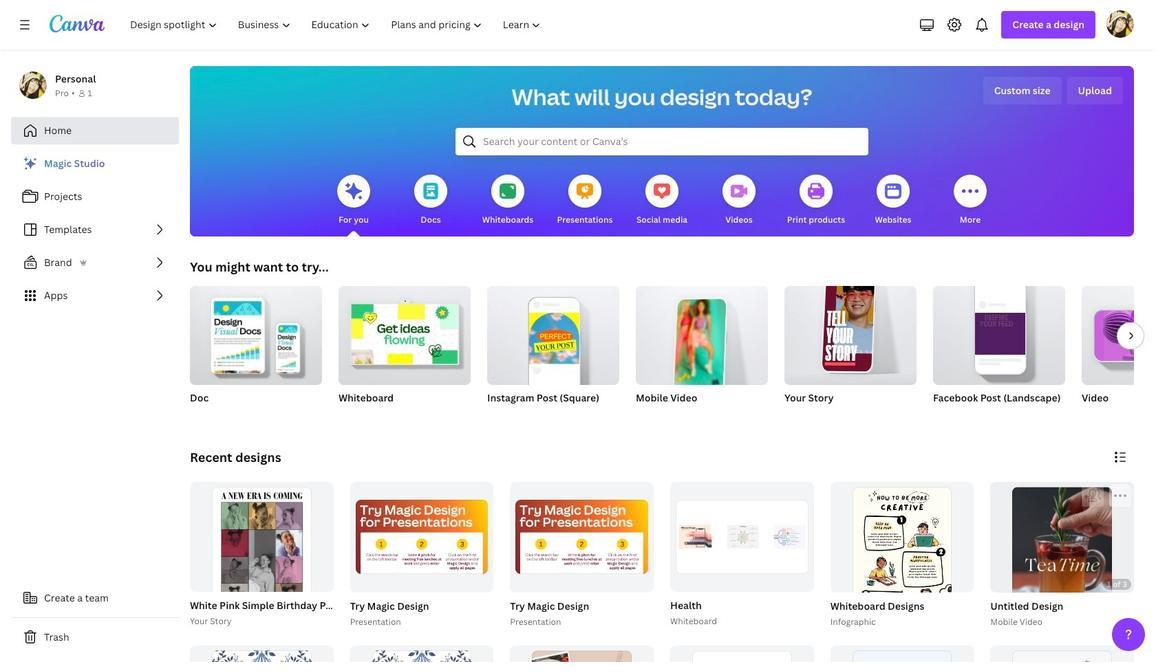 Task type: describe. For each thing, give the bounding box(es) containing it.
stephanie aranda image
[[1107, 10, 1134, 38]]

top level navigation element
[[121, 11, 553, 39]]



Task type: locate. For each thing, give the bounding box(es) containing it.
Search search field
[[483, 129, 841, 155]]

group
[[785, 278, 917, 423], [785, 278, 917, 385], [190, 281, 322, 423], [190, 281, 322, 385], [339, 281, 471, 423], [339, 281, 471, 385], [487, 281, 619, 423], [487, 281, 619, 385], [636, 281, 768, 423], [636, 281, 768, 393], [933, 286, 1065, 423], [1082, 286, 1156, 423], [187, 482, 470, 663], [190, 482, 334, 663], [347, 482, 494, 629], [350, 482, 494, 593], [507, 482, 654, 629], [510, 482, 654, 593], [668, 482, 814, 629], [670, 482, 814, 593], [828, 482, 974, 663], [988, 482, 1134, 663], [991, 482, 1134, 663], [190, 646, 334, 663], [350, 646, 494, 663], [510, 646, 654, 663], [670, 646, 814, 663], [831, 646, 974, 663], [991, 646, 1134, 663]]

list
[[11, 150, 179, 310]]

None search field
[[456, 128, 869, 156]]



Task type: vqa. For each thing, say whether or not it's contained in the screenshot.
(Square)
no



